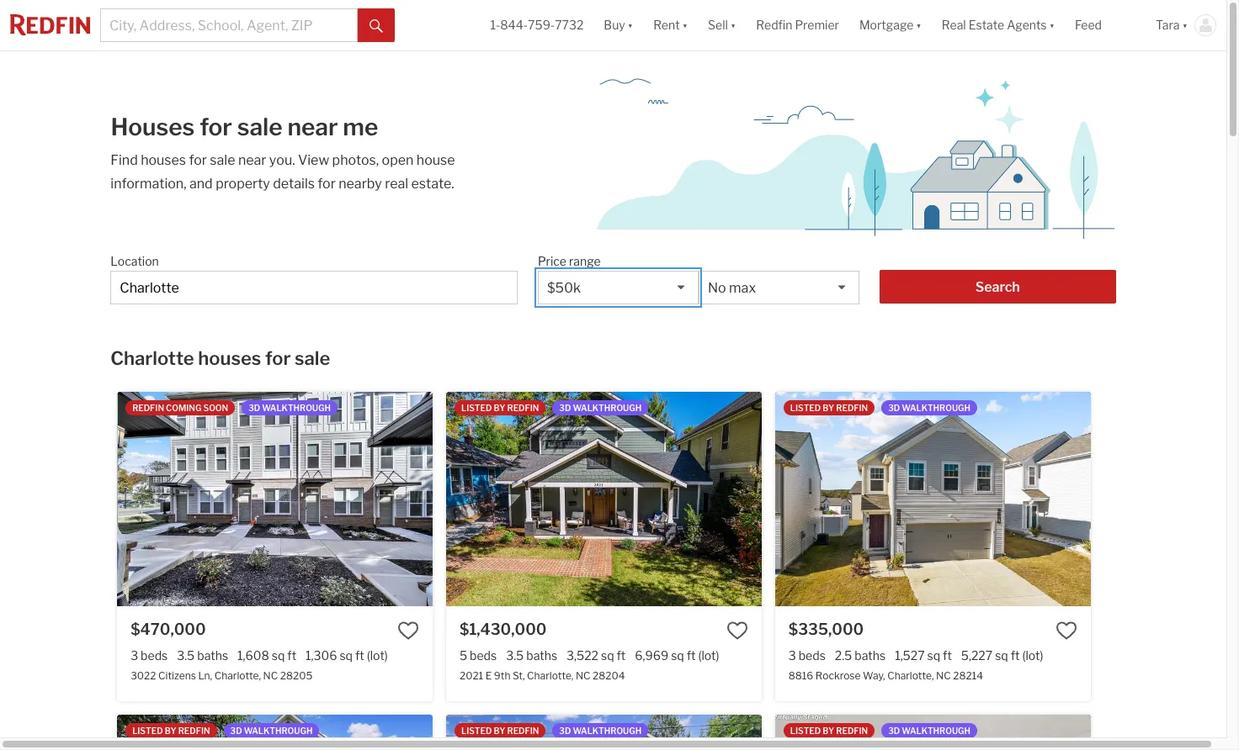 Task type: locate. For each thing, give the bounding box(es) containing it.
(lot)
[[367, 649, 388, 663], [698, 649, 719, 663], [1022, 649, 1044, 663]]

location
[[111, 254, 159, 269]]

favorite button image for $335,000
[[1055, 620, 1077, 642]]

redfin
[[756, 18, 793, 32]]

2 horizontal spatial favorite button checkbox
[[1055, 620, 1077, 642]]

sq up 28204 in the bottom of the page
[[601, 649, 614, 663]]

3 beds up 8816
[[789, 649, 826, 663]]

ft right 1,306
[[355, 649, 364, 663]]

3.5 baths up ln,
[[177, 649, 228, 663]]

baths up ln,
[[197, 649, 228, 663]]

sale for find houses for sale near you.
[[210, 152, 235, 168]]

City, Address, School, Agent, ZIP search field
[[100, 8, 358, 42], [111, 271, 518, 305]]

0 horizontal spatial (lot)
[[367, 649, 388, 663]]

3022 citizens ln, charlotte, nc 28205
[[131, 670, 313, 683]]

3d for photo of 3515 ettrick pl, charlotte, nc 28278
[[230, 727, 242, 737]]

house
[[417, 152, 455, 168]]

beds right '5'
[[470, 649, 497, 663]]

0 vertical spatial sale
[[237, 113, 283, 141]]

1 3.5 from the left
[[177, 649, 195, 663]]

charlotte,
[[214, 670, 261, 683], [527, 670, 574, 683], [888, 670, 934, 683]]

2 horizontal spatial beds
[[799, 649, 826, 663]]

1 beds from the left
[[141, 649, 168, 663]]

near up property
[[238, 152, 266, 168]]

houses up soon on the left bottom of the page
[[198, 348, 261, 370]]

ft right 5,227
[[1011, 649, 1020, 663]]

favorite button checkbox
[[397, 620, 419, 642], [726, 620, 748, 642], [1055, 620, 1077, 642]]

ft for 5,227 sq ft (lot)
[[1011, 649, 1020, 663]]

5 sq from the left
[[927, 649, 940, 663]]

ft for 1,608 sq ft
[[287, 649, 296, 663]]

3 beds for $335,000
[[789, 649, 826, 663]]

0 horizontal spatial 3.5
[[177, 649, 195, 663]]

baths for $470,000
[[197, 649, 228, 663]]

find houses for sale near you.
[[111, 152, 298, 168]]

by for photo of 933 sweetbriar st, charlotte, nc 28205 at the bottom
[[494, 727, 505, 737]]

listed for photo of 3515 ettrick pl, charlotte, nc 28278
[[132, 727, 163, 737]]

listed by redfin for "photo of 2021 e 9th st, charlotte, nc 28204"
[[461, 403, 539, 413]]

feed
[[1075, 18, 1102, 32]]

1 horizontal spatial nc
[[576, 670, 591, 683]]

beds for $1,430,000
[[470, 649, 497, 663]]

sq right the "6,969"
[[671, 649, 684, 663]]

28204
[[593, 670, 625, 683]]

1 horizontal spatial charlotte,
[[527, 670, 574, 683]]

3d for photo of 933 sweetbriar st, charlotte, nc 28205 at the bottom
[[559, 727, 571, 737]]

1 (lot) from the left
[[367, 649, 388, 663]]

3 up 3022
[[131, 649, 138, 663]]

0 vertical spatial houses
[[141, 152, 186, 168]]

ft right the "6,969"
[[687, 649, 696, 663]]

2 (lot) from the left
[[698, 649, 719, 663]]

charlotte, right st,
[[527, 670, 574, 683]]

2 vertical spatial sale
[[295, 348, 330, 370]]

mortgage ▾
[[860, 18, 922, 32]]

find
[[111, 152, 138, 168]]

1 horizontal spatial favorite button image
[[1055, 620, 1077, 642]]

nc down 1,608 sq ft
[[263, 670, 278, 683]]

near
[[287, 113, 338, 141], [238, 152, 266, 168]]

walkthrough for the photo of 8816 rockrose way, charlotte, nc 28214
[[902, 403, 971, 413]]

2 horizontal spatial sale
[[295, 348, 330, 370]]

redfin
[[132, 403, 164, 413], [507, 403, 539, 413], [836, 403, 868, 413], [178, 727, 210, 737], [507, 727, 539, 737], [836, 727, 868, 737]]

nc
[[263, 670, 278, 683], [576, 670, 591, 683], [936, 670, 951, 683]]

ft up the "28205"
[[287, 649, 296, 663]]

3.5 baths
[[177, 649, 228, 663], [506, 649, 557, 663]]

▾
[[628, 18, 633, 32], [682, 18, 688, 32], [731, 18, 736, 32], [916, 18, 922, 32], [1049, 18, 1055, 32], [1182, 18, 1188, 32]]

3.5 up st,
[[506, 649, 524, 663]]

1 horizontal spatial 3.5 baths
[[506, 649, 557, 663]]

3,522
[[567, 649, 599, 663]]

▾ for tara ▾
[[1182, 18, 1188, 32]]

rockrose
[[816, 670, 861, 683]]

0 horizontal spatial 3.5 baths
[[177, 649, 228, 663]]

houses for charlotte
[[198, 348, 261, 370]]

view
[[298, 152, 329, 168]]

beds
[[141, 649, 168, 663], [470, 649, 497, 663], [799, 649, 826, 663]]

2 favorite button image from the left
[[1055, 620, 1077, 642]]

2 horizontal spatial charlotte,
[[888, 670, 934, 683]]

charlotte
[[110, 348, 194, 370]]

1 nc from the left
[[263, 670, 278, 683]]

0 horizontal spatial beds
[[141, 649, 168, 663]]

2 ft from the left
[[355, 649, 364, 663]]

3 for $470,000
[[131, 649, 138, 663]]

ft up 28204 in the bottom of the page
[[617, 649, 626, 663]]

0 horizontal spatial favorite button checkbox
[[397, 620, 419, 642]]

1 horizontal spatial 3 beds
[[789, 649, 826, 663]]

4 ft from the left
[[687, 649, 696, 663]]

redfin coming soon
[[132, 403, 228, 413]]

ln,
[[198, 670, 212, 683]]

charlotte, down 1,527
[[888, 670, 934, 683]]

tara
[[1156, 18, 1180, 32]]

3 baths from the left
[[855, 649, 886, 663]]

0 horizontal spatial baths
[[197, 649, 228, 663]]

1 horizontal spatial favorite button checkbox
[[726, 620, 748, 642]]

0 horizontal spatial favorite button image
[[726, 620, 748, 642]]

3 charlotte, from the left
[[888, 670, 934, 683]]

estate.
[[411, 176, 454, 192]]

3
[[131, 649, 138, 663], [789, 649, 796, 663]]

sq right 5,227
[[995, 649, 1008, 663]]

2 3.5 baths from the left
[[506, 649, 557, 663]]

buy
[[604, 18, 625, 32]]

0 horizontal spatial nc
[[263, 670, 278, 683]]

favorite button image
[[397, 620, 419, 642]]

sq right 1,527
[[927, 649, 940, 663]]

ft
[[287, 649, 296, 663], [355, 649, 364, 663], [617, 649, 626, 663], [687, 649, 696, 663], [943, 649, 952, 663], [1011, 649, 1020, 663]]

3d walkthrough for "photo of 2021 e 9th st, charlotte, nc 28204"
[[559, 403, 642, 413]]

ft for 1,527 sq ft
[[943, 649, 952, 663]]

1 horizontal spatial sale
[[237, 113, 283, 141]]

1 3.5 baths from the left
[[177, 649, 228, 663]]

ft left 5,227
[[943, 649, 952, 663]]

▾ right sell
[[731, 18, 736, 32]]

(lot) right 1,306
[[367, 649, 388, 663]]

▾ for mortgage ▾
[[916, 18, 922, 32]]

0 horizontal spatial houses
[[141, 152, 186, 168]]

1,306
[[306, 649, 337, 663]]

2 horizontal spatial nc
[[936, 670, 951, 683]]

3,522 sq ft
[[567, 649, 626, 663]]

sale for charlotte houses for sale
[[295, 348, 330, 370]]

1 horizontal spatial 3.5
[[506, 649, 524, 663]]

by for photo of 4121 walker rd #6, charlotte, nc 28211
[[823, 727, 835, 737]]

1 vertical spatial houses
[[198, 348, 261, 370]]

2 horizontal spatial (lot)
[[1022, 649, 1044, 663]]

houses up information,
[[141, 152, 186, 168]]

baths up way,
[[855, 649, 886, 663]]

1 horizontal spatial beds
[[470, 649, 497, 663]]

6 ▾ from the left
[[1182, 18, 1188, 32]]

2 beds from the left
[[470, 649, 497, 663]]

▾ right mortgage
[[916, 18, 922, 32]]

28214
[[953, 670, 983, 683]]

3d for the photo of 8816 rockrose way, charlotte, nc 28214
[[888, 403, 900, 413]]

3 (lot) from the left
[[1022, 649, 1044, 663]]

2 sq from the left
[[340, 649, 353, 663]]

3 up 8816
[[789, 649, 796, 663]]

1 ft from the left
[[287, 649, 296, 663]]

1 favorite button checkbox from the left
[[397, 620, 419, 642]]

0 horizontal spatial 3
[[131, 649, 138, 663]]

3 favorite button checkbox from the left
[[1055, 620, 1077, 642]]

ft for 1,306 sq ft (lot)
[[355, 649, 364, 663]]

3d for photo of 3022 citizens ln, charlotte, nc 28205
[[248, 403, 260, 413]]

0 horizontal spatial 3 beds
[[131, 649, 168, 663]]

1 baths from the left
[[197, 649, 228, 663]]

soon
[[203, 403, 228, 413]]

3.5 up the citizens
[[177, 649, 195, 663]]

2 favorite button checkbox from the left
[[726, 620, 748, 642]]

by for "photo of 2021 e 9th st, charlotte, nc 28204"
[[494, 403, 505, 413]]

walkthrough for photo of 3022 citizens ln, charlotte, nc 28205
[[262, 403, 331, 413]]

3 beds up 3022
[[131, 649, 168, 663]]

rent ▾ button
[[643, 0, 698, 51]]

real
[[385, 176, 408, 192]]

listed
[[461, 403, 492, 413], [790, 403, 821, 413], [132, 727, 163, 737], [461, 727, 492, 737], [790, 727, 821, 737]]

listed by redfin for photo of 3515 ettrick pl, charlotte, nc 28278
[[132, 727, 210, 737]]

2 3 from the left
[[789, 649, 796, 663]]

redfin premier button
[[746, 0, 849, 51]]

rent ▾ button
[[653, 0, 688, 51]]

1 horizontal spatial 3
[[789, 649, 796, 663]]

charlotte, for $335,000
[[888, 670, 934, 683]]

listed by redfin for photo of 933 sweetbriar st, charlotte, nc 28205 at the bottom
[[461, 727, 539, 737]]

3 sq from the left
[[601, 649, 614, 663]]

3d walkthrough
[[248, 403, 331, 413], [559, 403, 642, 413], [888, 403, 971, 413], [230, 727, 313, 737], [559, 727, 642, 737], [888, 727, 971, 737]]

for inside the view photos, open house information, and property details for nearby real estate.
[[318, 176, 336, 192]]

1 horizontal spatial near
[[287, 113, 338, 141]]

submit search image
[[370, 19, 383, 33]]

2 horizontal spatial baths
[[855, 649, 886, 663]]

ft for 6,969 sq ft (lot)
[[687, 649, 696, 663]]

photo of 933 sweetbriar st, charlotte, nc 28205 image
[[446, 716, 762, 751]]

beds up 3022
[[141, 649, 168, 663]]

baths up '2021 e 9th st, charlotte, nc 28204'
[[526, 649, 557, 663]]

1 3 beds from the left
[[131, 649, 168, 663]]

(lot) right 5,227
[[1022, 649, 1044, 663]]

1-844-759-7732 link
[[490, 18, 584, 32]]

3 beds from the left
[[799, 649, 826, 663]]

1 favorite button image from the left
[[726, 620, 748, 642]]

▾ right tara at the top of the page
[[1182, 18, 1188, 32]]

open
[[382, 152, 414, 168]]

for
[[200, 113, 232, 141], [189, 152, 207, 168], [318, 176, 336, 192], [265, 348, 291, 370]]

photos,
[[332, 152, 379, 168]]

8816 rockrose way, charlotte, nc 28214
[[789, 670, 983, 683]]

3.5
[[177, 649, 195, 663], [506, 649, 524, 663]]

1 horizontal spatial baths
[[526, 649, 557, 663]]

favorite button checkbox for $335,000
[[1055, 620, 1077, 642]]

3.5 baths up '2021 e 9th st, charlotte, nc 28204'
[[506, 649, 557, 663]]

▾ right agents
[[1049, 18, 1055, 32]]

1 3 from the left
[[131, 649, 138, 663]]

3 beds
[[131, 649, 168, 663], [789, 649, 826, 663]]

favorite button checkbox for $1,430,000
[[726, 620, 748, 642]]

2 ▾ from the left
[[682, 18, 688, 32]]

1 vertical spatial sale
[[210, 152, 235, 168]]

1 sq from the left
[[272, 649, 285, 663]]

nc down 3,522
[[576, 670, 591, 683]]

5 ▾ from the left
[[1049, 18, 1055, 32]]

near up view
[[287, 113, 338, 141]]

0 vertical spatial near
[[287, 113, 338, 141]]

4 sq from the left
[[671, 649, 684, 663]]

nc left 28214 on the bottom
[[936, 670, 951, 683]]

6 ft from the left
[[1011, 649, 1020, 663]]

beds for $470,000
[[141, 649, 168, 663]]

baths
[[197, 649, 228, 663], [526, 649, 557, 663], [855, 649, 886, 663]]

6,969 sq ft (lot)
[[635, 649, 719, 663]]

1 horizontal spatial (lot)
[[698, 649, 719, 663]]

$1,430,000
[[460, 621, 547, 639]]

sq right 1,608
[[272, 649, 285, 663]]

redfin for photo of 3515 ettrick pl, charlotte, nc 28278
[[178, 727, 210, 737]]

charlotte, down 1,608
[[214, 670, 261, 683]]

real estate agents ▾ button
[[932, 0, 1065, 51]]

0 horizontal spatial near
[[238, 152, 266, 168]]

2 nc from the left
[[576, 670, 591, 683]]

3d for "photo of 2021 e 9th st, charlotte, nc 28204"
[[559, 403, 571, 413]]

5 ft from the left
[[943, 649, 952, 663]]

2 baths from the left
[[526, 649, 557, 663]]

property
[[216, 176, 270, 192]]

(lot) right the "6,969"
[[698, 649, 719, 663]]

2 3 beds from the left
[[789, 649, 826, 663]]

(lot) for $470,000
[[367, 649, 388, 663]]

favorite button image
[[726, 620, 748, 642], [1055, 620, 1077, 642]]

3.5 for $1,430,000
[[506, 649, 524, 663]]

1 horizontal spatial houses
[[198, 348, 261, 370]]

1 ▾ from the left
[[628, 18, 633, 32]]

844-
[[500, 18, 528, 32]]

walkthrough
[[262, 403, 331, 413], [573, 403, 642, 413], [902, 403, 971, 413], [244, 727, 313, 737], [573, 727, 642, 737], [902, 727, 971, 737]]

0 horizontal spatial sale
[[210, 152, 235, 168]]

redfin for photo of 4121 walker rd #6, charlotte, nc 28211
[[836, 727, 868, 737]]

▾ right buy
[[628, 18, 633, 32]]

▾ right rent
[[682, 18, 688, 32]]

2 3.5 from the left
[[506, 649, 524, 663]]

buy ▾
[[604, 18, 633, 32]]

0 horizontal spatial charlotte,
[[214, 670, 261, 683]]

3 ▾ from the left
[[731, 18, 736, 32]]

3 nc from the left
[[936, 670, 951, 683]]

5 beds
[[460, 649, 497, 663]]

3d
[[248, 403, 260, 413], [559, 403, 571, 413], [888, 403, 900, 413], [230, 727, 242, 737], [559, 727, 571, 737], [888, 727, 900, 737]]

nc for $470,000
[[263, 670, 278, 683]]

4 ▾ from the left
[[916, 18, 922, 32]]

3022
[[131, 670, 156, 683]]

$470,000
[[131, 621, 206, 639]]

sq right 1,306
[[340, 649, 353, 663]]

3 ft from the left
[[617, 649, 626, 663]]

6 sq from the left
[[995, 649, 1008, 663]]

beds up 8816
[[799, 649, 826, 663]]

1-
[[490, 18, 500, 32]]

1 charlotte, from the left
[[214, 670, 261, 683]]

st,
[[513, 670, 525, 683]]



Task type: describe. For each thing, give the bounding box(es) containing it.
baths for $1,430,000
[[526, 649, 557, 663]]

redfin for the photo of 8816 rockrose way, charlotte, nc 28214
[[836, 403, 868, 413]]

feed button
[[1065, 0, 1146, 51]]

estate
[[969, 18, 1005, 32]]

max
[[729, 280, 756, 296]]

real estate agents ▾ link
[[942, 0, 1055, 51]]

price
[[538, 254, 567, 269]]

(lot) for $335,000
[[1022, 649, 1044, 663]]

way,
[[863, 670, 885, 683]]

redfin for photo of 933 sweetbriar st, charlotte, nc 28205 at the bottom
[[507, 727, 539, 737]]

listed for photo of 4121 walker rd #6, charlotte, nc 28211
[[790, 727, 821, 737]]

walkthrough for photo of 933 sweetbriar st, charlotte, nc 28205 at the bottom
[[573, 727, 642, 737]]

sell
[[708, 18, 728, 32]]

3d for photo of 4121 walker rd #6, charlotte, nc 28211
[[888, 727, 900, 737]]

range
[[569, 254, 601, 269]]

photo of 8816 rockrose way, charlotte, nc 28214 image
[[775, 392, 1091, 607]]

▾ for rent ▾
[[682, 18, 688, 32]]

walkthrough for photo of 3515 ettrick pl, charlotte, nc 28278
[[244, 727, 313, 737]]

baths for $335,000
[[855, 649, 886, 663]]

premier
[[795, 18, 839, 32]]

listed for photo of 933 sweetbriar st, charlotte, nc 28205 at the bottom
[[461, 727, 492, 737]]

charlotte houses for sale
[[110, 348, 330, 370]]

price range
[[538, 254, 601, 269]]

2021
[[460, 670, 483, 683]]

3 for $335,000
[[789, 649, 796, 663]]

3.5 baths for $1,430,000
[[506, 649, 557, 663]]

redfin for "photo of 2021 e 9th st, charlotte, nc 28204"
[[507, 403, 539, 413]]

photo of 3515 ettrick pl, charlotte, nc 28278 image
[[117, 716, 433, 751]]

favorite button image for $1,430,000
[[726, 620, 748, 642]]

sq for 5,227
[[995, 649, 1008, 663]]

nc for $335,000
[[936, 670, 951, 683]]

coming
[[166, 403, 202, 413]]

search button
[[880, 270, 1116, 304]]

houses for find
[[141, 152, 186, 168]]

mortgage ▾ button
[[860, 0, 922, 51]]

6,969
[[635, 649, 669, 663]]

mortgage
[[860, 18, 914, 32]]

1-844-759-7732
[[490, 18, 584, 32]]

3.5 for $470,000
[[177, 649, 195, 663]]

1,608
[[237, 649, 269, 663]]

3.5 baths for $470,000
[[177, 649, 228, 663]]

houses
[[111, 113, 195, 141]]

walkthrough for photo of 4121 walker rd #6, charlotte, nc 28211
[[902, 727, 971, 737]]

5
[[460, 649, 467, 663]]

3 beds for $470,000
[[131, 649, 168, 663]]

sq for 1,608
[[272, 649, 285, 663]]

0 vertical spatial city, address, school, agent, zip search field
[[100, 8, 358, 42]]

7732
[[555, 18, 584, 32]]

$335,000
[[789, 621, 864, 639]]

details
[[273, 176, 315, 192]]

search
[[976, 279, 1020, 295]]

sell ▾ button
[[708, 0, 736, 51]]

2 charlotte, from the left
[[527, 670, 574, 683]]

citizens
[[158, 670, 196, 683]]

sq for 3,522
[[601, 649, 614, 663]]

3d walkthrough for photo of 933 sweetbriar st, charlotte, nc 28205 at the bottom
[[559, 727, 642, 737]]

(lot) for $1,430,000
[[698, 649, 719, 663]]

1,527 sq ft
[[895, 649, 952, 663]]

tara ▾
[[1156, 18, 1188, 32]]

photo of 2021 e 9th st, charlotte, nc 28204 image
[[446, 392, 762, 607]]

sq for 6,969
[[671, 649, 684, 663]]

sell ▾
[[708, 18, 736, 32]]

759-
[[528, 18, 555, 32]]

favorite button checkbox for $470,000
[[397, 620, 419, 642]]

rent
[[653, 18, 680, 32]]

agents
[[1007, 18, 1047, 32]]

1 vertical spatial near
[[238, 152, 266, 168]]

buy ▾ button
[[594, 0, 643, 51]]

$50k
[[547, 280, 581, 296]]

2021 e 9th st, charlotte, nc 28204
[[460, 670, 625, 683]]

real estate agents ▾
[[942, 18, 1055, 32]]

3d walkthrough for the photo of 8816 rockrose way, charlotte, nc 28214
[[888, 403, 971, 413]]

real
[[942, 18, 966, 32]]

and
[[189, 176, 213, 192]]

1,306 sq ft (lot)
[[306, 649, 388, 663]]

me
[[343, 113, 378, 141]]

▾ for sell ▾
[[731, 18, 736, 32]]

5,227 sq ft (lot)
[[961, 649, 1044, 663]]

no
[[708, 280, 726, 296]]

1,527
[[895, 649, 925, 663]]

buy ▾ button
[[604, 0, 633, 51]]

1,608 sq ft
[[237, 649, 296, 663]]

walkthrough for "photo of 2021 e 9th st, charlotte, nc 28204"
[[573, 403, 642, 413]]

5,227
[[961, 649, 993, 663]]

1 vertical spatial city, address, school, agent, zip search field
[[111, 271, 518, 305]]

28205
[[280, 670, 313, 683]]

houses for sale near me
[[111, 113, 378, 141]]

▾ for buy ▾
[[628, 18, 633, 32]]

no max
[[708, 280, 756, 296]]

9th
[[494, 670, 511, 683]]

8816
[[789, 670, 814, 683]]

photo of 4121 walker rd #6, charlotte, nc 28211 image
[[775, 716, 1091, 751]]

2.5 baths
[[835, 649, 886, 663]]

by for photo of 3515 ettrick pl, charlotte, nc 28278
[[165, 727, 176, 737]]

by for the photo of 8816 rockrose way, charlotte, nc 28214
[[823, 403, 835, 413]]

2.5
[[835, 649, 852, 663]]

listed for the photo of 8816 rockrose way, charlotte, nc 28214
[[790, 403, 821, 413]]

you.
[[269, 152, 295, 168]]

listed for "photo of 2021 e 9th st, charlotte, nc 28204"
[[461, 403, 492, 413]]

sq for 1,306
[[340, 649, 353, 663]]

nearby
[[339, 176, 382, 192]]

beds for $335,000
[[799, 649, 826, 663]]

3d walkthrough for photo of 3515 ettrick pl, charlotte, nc 28278
[[230, 727, 313, 737]]

photo of 3022 citizens ln, charlotte, nc 28205 image
[[117, 392, 433, 607]]

view photos, open house information, and property details for nearby real estate.
[[111, 152, 455, 192]]

redfin premier
[[756, 18, 839, 32]]

information,
[[111, 176, 187, 192]]

charlotte, for $470,000
[[214, 670, 261, 683]]

rent ▾
[[653, 18, 688, 32]]

sell ▾ button
[[698, 0, 746, 51]]

sq for 1,527
[[927, 649, 940, 663]]

listed by redfin for photo of 4121 walker rd #6, charlotte, nc 28211
[[790, 727, 868, 737]]

3d walkthrough for photo of 3022 citizens ln, charlotte, nc 28205
[[248, 403, 331, 413]]

ft for 3,522 sq ft
[[617, 649, 626, 663]]

3d walkthrough for photo of 4121 walker rd #6, charlotte, nc 28211
[[888, 727, 971, 737]]

e
[[486, 670, 492, 683]]

listed by redfin for the photo of 8816 rockrose way, charlotte, nc 28214
[[790, 403, 868, 413]]



Task type: vqa. For each thing, say whether or not it's contained in the screenshot.
Local housing market button
no



